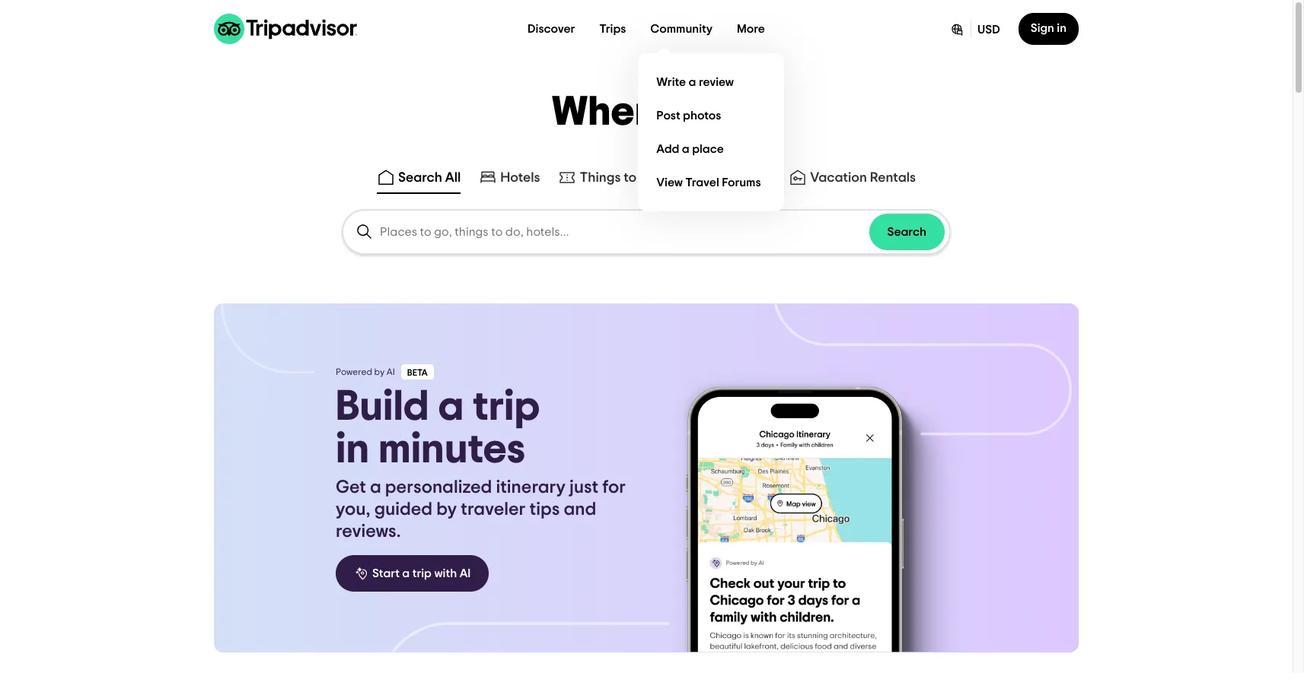 Task type: describe. For each thing, give the bounding box(es) containing it.
you,
[[336, 501, 370, 519]]

search all
[[398, 171, 461, 185]]

a for write
[[689, 76, 696, 88]]

to
[[624, 171, 637, 185]]

restaurants button
[[672, 165, 774, 194]]

vacation rentals link
[[789, 168, 916, 187]]

write a review link
[[651, 65, 772, 99]]

post photos
[[657, 109, 721, 121]]

post photos link
[[651, 99, 772, 133]]

to?
[[683, 92, 741, 133]]

tips
[[530, 501, 560, 519]]

tripadvisor image
[[214, 14, 357, 44]]

and
[[564, 501, 597, 519]]

sign in link
[[1019, 13, 1079, 45]]

a for build
[[438, 386, 464, 429]]

a right "get"
[[370, 479, 381, 497]]

start a trip with ai button
[[336, 556, 489, 592]]

search search field down to in the left of the page
[[380, 225, 869, 239]]

powered
[[336, 368, 372, 377]]

powered by ai
[[336, 368, 395, 377]]

reviews.
[[336, 523, 401, 541]]

more
[[737, 23, 765, 35]]

review
[[699, 76, 734, 88]]

add a place link
[[651, 133, 772, 166]]

trips
[[600, 23, 626, 35]]

travel
[[686, 176, 719, 188]]

build
[[336, 386, 429, 429]]

traveler
[[461, 501, 526, 519]]

view travel forums link
[[651, 166, 772, 200]]

things to do
[[580, 171, 657, 185]]

restaurants link
[[675, 168, 771, 187]]

guided
[[374, 501, 433, 519]]

where to?
[[552, 92, 741, 133]]

a for start
[[402, 568, 410, 580]]

menu containing write a review
[[638, 53, 785, 212]]

do
[[640, 171, 657, 185]]

all
[[445, 171, 461, 185]]

things to do button
[[556, 165, 660, 194]]

add a place
[[657, 143, 724, 155]]

things
[[580, 171, 621, 185]]

restaurants
[[696, 171, 771, 185]]

tab list containing search all
[[0, 162, 1293, 197]]

beta
[[407, 369, 428, 378]]

view travel forums
[[657, 176, 761, 188]]

vacation
[[811, 171, 867, 185]]

write
[[657, 76, 686, 88]]

hotels
[[501, 171, 540, 185]]

discover
[[528, 23, 575, 35]]

build a trip in minutes get a personalized itinerary just for you, guided by traveler tips and reviews.
[[336, 386, 626, 541]]

0 vertical spatial in
[[1057, 22, 1067, 34]]

a for add
[[682, 143, 690, 155]]



Task type: vqa. For each thing, say whether or not it's contained in the screenshot.
by to the left
yes



Task type: locate. For each thing, give the bounding box(es) containing it.
a inside write a review link
[[689, 76, 696, 88]]

personalized
[[385, 479, 492, 497]]

community
[[651, 23, 713, 35]]

search search field containing search
[[343, 211, 950, 254]]

search for search all
[[398, 171, 442, 185]]

search down rentals
[[888, 226, 927, 238]]

ai inside button
[[460, 568, 471, 580]]

by right powered in the bottom of the page
[[374, 368, 385, 377]]

start a trip with ai
[[372, 568, 471, 580]]

more button
[[725, 14, 777, 44]]

1 horizontal spatial in
[[1057, 22, 1067, 34]]

1 vertical spatial in
[[336, 429, 369, 471]]

trip inside button
[[412, 568, 432, 580]]

sign
[[1031, 22, 1055, 34]]

hotels link
[[479, 168, 540, 187]]

search for search
[[888, 226, 927, 238]]

tab list
[[0, 162, 1293, 197]]

1 horizontal spatial trip
[[473, 386, 540, 429]]

1 horizontal spatial by
[[437, 501, 457, 519]]

search
[[398, 171, 442, 185], [888, 226, 927, 238]]

0 vertical spatial by
[[374, 368, 385, 377]]

a right start
[[402, 568, 410, 580]]

0 horizontal spatial in
[[336, 429, 369, 471]]

just
[[570, 479, 599, 497]]

view
[[657, 176, 683, 188]]

0 vertical spatial search
[[398, 171, 442, 185]]

forums
[[722, 176, 761, 188]]

1 vertical spatial ai
[[460, 568, 471, 580]]

where
[[552, 92, 675, 133]]

usd button
[[938, 13, 1013, 45]]

in up "get"
[[336, 429, 369, 471]]

0 horizontal spatial by
[[374, 368, 385, 377]]

add
[[657, 143, 680, 155]]

search image
[[356, 223, 374, 241]]

a
[[689, 76, 696, 88], [682, 143, 690, 155], [438, 386, 464, 429], [370, 479, 381, 497], [402, 568, 410, 580]]

for
[[603, 479, 626, 497]]

by down personalized
[[437, 501, 457, 519]]

a right build
[[438, 386, 464, 429]]

search inside search box
[[888, 226, 927, 238]]

a right write
[[689, 76, 696, 88]]

Search search field
[[343, 211, 950, 254], [380, 225, 869, 239]]

trip
[[473, 386, 540, 429], [412, 568, 432, 580]]

start
[[372, 568, 400, 580]]

in inside build a trip in minutes get a personalized itinerary just for you, guided by traveler tips and reviews.
[[336, 429, 369, 471]]

trip for ai
[[412, 568, 432, 580]]

ai left 'beta'
[[387, 368, 395, 377]]

0 horizontal spatial search
[[398, 171, 442, 185]]

1 horizontal spatial ai
[[460, 568, 471, 580]]

in
[[1057, 22, 1067, 34], [336, 429, 369, 471]]

post
[[657, 109, 681, 121]]

0 horizontal spatial trip
[[412, 568, 432, 580]]

vacation rentals button
[[786, 165, 919, 194]]

menu
[[638, 53, 785, 212]]

trips button
[[587, 14, 638, 44]]

by
[[374, 368, 385, 377], [437, 501, 457, 519]]

things to do link
[[559, 168, 657, 187]]

0 vertical spatial trip
[[473, 386, 540, 429]]

1 vertical spatial by
[[437, 501, 457, 519]]

a inside add a place link
[[682, 143, 690, 155]]

1 horizontal spatial search
[[888, 226, 927, 238]]

community button
[[638, 14, 725, 44]]

0 vertical spatial ai
[[387, 368, 395, 377]]

search search field down do
[[343, 211, 950, 254]]

trip inside build a trip in minutes get a personalized itinerary just for you, guided by traveler tips and reviews.
[[473, 386, 540, 429]]

sign in
[[1031, 22, 1067, 34]]

place
[[692, 143, 724, 155]]

search button
[[869, 214, 945, 251]]

vacation rentals
[[811, 171, 916, 185]]

a right add
[[682, 143, 690, 155]]

in right sign
[[1057, 22, 1067, 34]]

minutes
[[378, 429, 526, 471]]

with
[[434, 568, 457, 580]]

ai right with
[[460, 568, 471, 580]]

write a review
[[657, 76, 734, 88]]

by inside build a trip in minutes get a personalized itinerary just for you, guided by traveler tips and reviews.
[[437, 501, 457, 519]]

discover button
[[516, 14, 587, 44]]

trip for minutes
[[473, 386, 540, 429]]

search all button
[[374, 165, 464, 194]]

ai
[[387, 368, 395, 377], [460, 568, 471, 580]]

search left the all
[[398, 171, 442, 185]]

a inside start a trip with ai button
[[402, 568, 410, 580]]

get
[[336, 479, 366, 497]]

hotels button
[[476, 165, 543, 194]]

itinerary
[[496, 479, 566, 497]]

1 vertical spatial trip
[[412, 568, 432, 580]]

rentals
[[870, 171, 916, 185]]

1 vertical spatial search
[[888, 226, 927, 238]]

0 horizontal spatial ai
[[387, 368, 395, 377]]

usd
[[978, 24, 1001, 36]]

photos
[[683, 109, 721, 121]]



